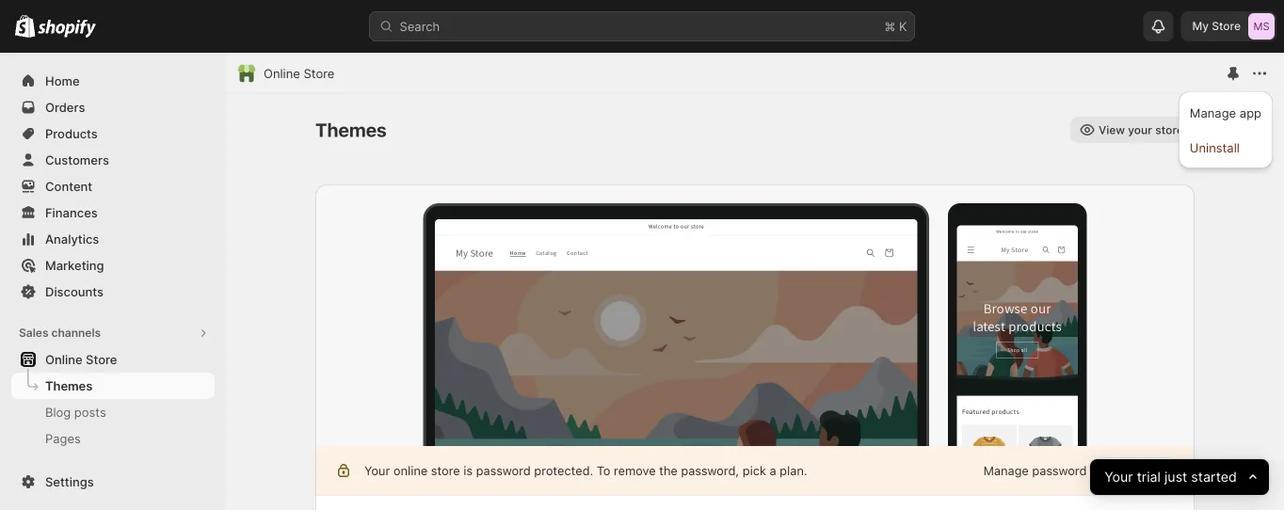 Task type: vqa. For each thing, say whether or not it's contained in the screenshot.
Home link
yes



Task type: describe. For each thing, give the bounding box(es) containing it.
1 vertical spatial online store link
[[11, 346, 215, 373]]

blog posts link
[[11, 399, 215, 426]]

themes
[[45, 378, 93, 393]]

trial
[[1137, 469, 1161, 485]]

k
[[899, 19, 907, 33]]

analytics
[[45, 232, 99, 246]]

orders link
[[11, 94, 215, 121]]

my
[[1192, 19, 1209, 33]]

pages link
[[11, 426, 215, 452]]

2 vertical spatial store
[[86, 352, 117, 367]]

analytics link
[[11, 226, 215, 252]]

blog
[[45, 405, 71, 419]]

0 horizontal spatial online store
[[45, 352, 117, 367]]

customers
[[45, 153, 109, 167]]

0 vertical spatial online store link
[[264, 64, 335, 83]]

marketing
[[45, 258, 104, 273]]

your
[[1104, 469, 1133, 485]]

channels
[[51, 326, 101, 340]]

settings
[[45, 474, 94, 489]]

my store image
[[1248, 13, 1275, 40]]

orders
[[45, 100, 85, 114]]

content link
[[11, 173, 215, 200]]

1 horizontal spatial shopify image
[[38, 19, 96, 38]]

products
[[45, 126, 98, 141]]

your trial just started
[[1104, 469, 1237, 485]]

discounts
[[45, 284, 104, 299]]

sales
[[19, 326, 49, 340]]

preferences
[[45, 484, 115, 499]]

home
[[45, 73, 80, 88]]

uninstall
[[1190, 140, 1240, 155]]

your trial just started button
[[1090, 459, 1269, 495]]

home link
[[11, 68, 215, 94]]



Task type: locate. For each thing, give the bounding box(es) containing it.
products link
[[11, 121, 215, 147]]

online store image
[[237, 64, 256, 83]]

1 horizontal spatial store
[[304, 66, 335, 80]]

online
[[264, 66, 300, 80], [45, 352, 83, 367]]

1 vertical spatial store
[[304, 66, 335, 80]]

store down sales channels button
[[86, 352, 117, 367]]

0 vertical spatial store
[[1212, 19, 1241, 33]]

sales channels
[[19, 326, 101, 340]]

uninstall button
[[1184, 132, 1267, 163]]

settings link
[[11, 469, 215, 495]]

finances link
[[11, 200, 215, 226]]

0 horizontal spatial store
[[86, 352, 117, 367]]

customers link
[[11, 147, 215, 173]]

1 horizontal spatial online store
[[264, 66, 335, 80]]

started
[[1191, 469, 1237, 485]]

2 horizontal spatial store
[[1212, 19, 1241, 33]]

online store link
[[264, 64, 335, 83], [11, 346, 215, 373]]

⌘
[[885, 19, 896, 33]]

finances
[[45, 205, 98, 220]]

manage app button
[[1184, 97, 1267, 128]]

sales channels button
[[11, 320, 215, 346]]

⌘ k
[[885, 19, 907, 33]]

0 horizontal spatial shopify image
[[15, 15, 35, 37]]

online down sales channels
[[45, 352, 83, 367]]

online store right online store image
[[264, 66, 335, 80]]

themes link
[[11, 373, 215, 399]]

pages
[[45, 431, 81, 446]]

my store
[[1192, 19, 1241, 33]]

1 horizontal spatial online
[[264, 66, 300, 80]]

store
[[1212, 19, 1241, 33], [304, 66, 335, 80], [86, 352, 117, 367]]

marketing link
[[11, 252, 215, 279]]

1 vertical spatial online store
[[45, 352, 117, 367]]

search
[[400, 19, 440, 33]]

0 vertical spatial online store
[[264, 66, 335, 80]]

shopify image
[[15, 15, 35, 37], [38, 19, 96, 38]]

online store down channels
[[45, 352, 117, 367]]

blog posts
[[45, 405, 106, 419]]

store right online store image
[[304, 66, 335, 80]]

discounts link
[[11, 279, 215, 305]]

online right online store image
[[264, 66, 300, 80]]

manage app
[[1190, 105, 1262, 120]]

1 vertical spatial online
[[45, 352, 83, 367]]

manage
[[1190, 105, 1236, 120]]

online store link down channels
[[11, 346, 215, 373]]

app
[[1240, 105, 1262, 120]]

online store
[[264, 66, 335, 80], [45, 352, 117, 367]]

0 vertical spatial online
[[264, 66, 300, 80]]

store right my
[[1212, 19, 1241, 33]]

0 horizontal spatial online store link
[[11, 346, 215, 373]]

preferences link
[[11, 478, 215, 505]]

1 horizontal spatial online store link
[[264, 64, 335, 83]]

0 horizontal spatial online
[[45, 352, 83, 367]]

content
[[45, 179, 92, 193]]

posts
[[74, 405, 106, 419]]

online store link right online store image
[[264, 64, 335, 83]]

just
[[1164, 469, 1187, 485]]



